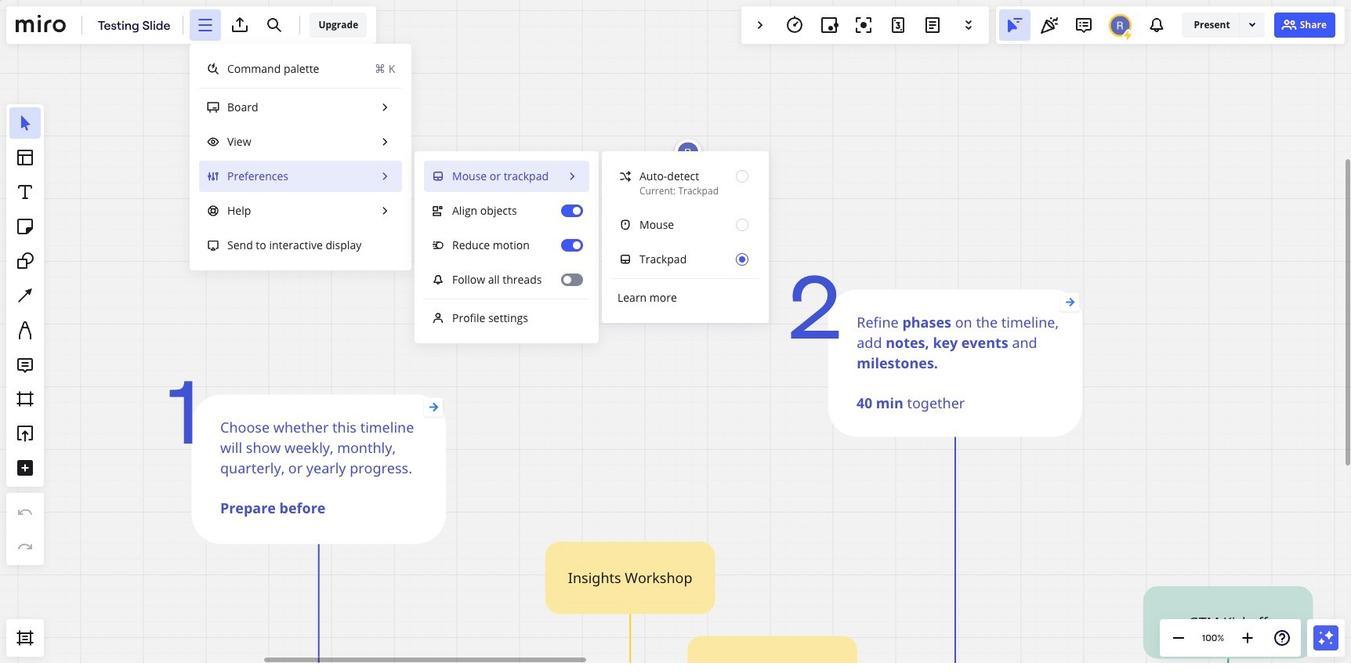 Task type: describe. For each thing, give the bounding box(es) containing it.
2 horizontal spatial spagx image
[[1280, 16, 1299, 35]]

collaboration toolbar
[[742, 6, 990, 44]]

creation toolbar
[[6, 50, 44, 619]]

3 radio item from the top
[[612, 244, 760, 275]]

1 radio item from the top
[[612, 161, 760, 206]]

hide apps image
[[751, 16, 770, 35]]

1 horizontal spatial spagx image
[[1247, 18, 1259, 31]]

spagx image
[[1122, 29, 1135, 41]]

comment image
[[1075, 16, 1094, 35]]

hide collaborators' cursors image
[[1006, 16, 1025, 35]]

reactions image
[[1041, 16, 1060, 35]]

2 radio item from the top
[[612, 209, 760, 241]]

open frames image
[[16, 629, 35, 648]]



Task type: vqa. For each thing, say whether or not it's contained in the screenshot.
the img
no



Task type: locate. For each thing, give the bounding box(es) containing it.
menu item
[[199, 92, 402, 123], [199, 126, 402, 158], [199, 161, 402, 192], [424, 161, 590, 192], [199, 195, 402, 227], [199, 230, 402, 261], [424, 303, 590, 334]]

checkbox item
[[199, 53, 402, 85], [424, 195, 590, 227], [424, 230, 590, 261], [424, 264, 590, 296]]

export this board image
[[231, 16, 250, 35]]

feed image
[[1148, 16, 1167, 35]]

communication toolbar
[[997, 6, 1346, 44]]

main menu image
[[196, 16, 215, 35]]

search image
[[265, 16, 284, 35]]

2 vertical spatial radio item
[[612, 244, 760, 275]]

spagx image
[[1280, 16, 1299, 35], [1247, 18, 1259, 31], [207, 239, 220, 252]]

radio item
[[612, 161, 760, 206], [612, 209, 760, 241], [612, 244, 760, 275]]

spagx image inside board toolbar
[[207, 239, 220, 252]]

group inside board toolbar
[[612, 161, 760, 275]]

1 vertical spatial radio item
[[612, 209, 760, 241]]

0 vertical spatial radio item
[[612, 161, 760, 206]]

group
[[612, 161, 760, 275]]

0 horizontal spatial spagx image
[[207, 239, 220, 252]]

board toolbar
[[6, 6, 769, 343]]



